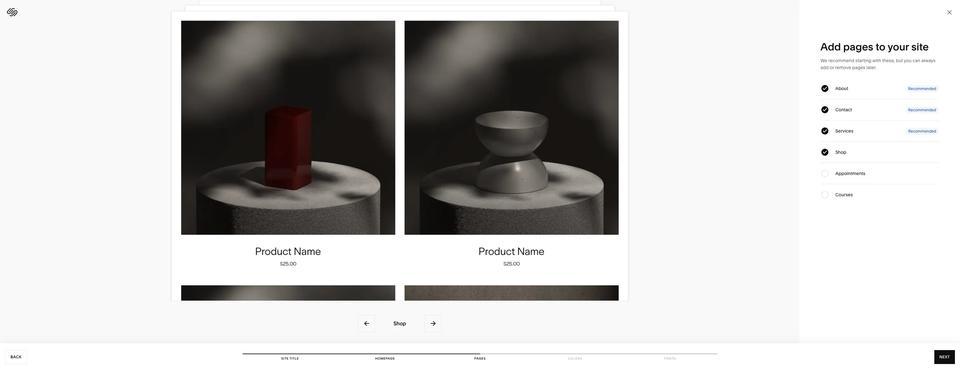 Task type: describe. For each thing, give the bounding box(es) containing it.
courses
[[836, 192, 854, 198]]

homepage
[[376, 357, 395, 361]]

or
[[831, 65, 835, 70]]

recommended for services
[[909, 129, 937, 133]]

but
[[897, 58, 904, 63]]

your
[[888, 41, 910, 53]]

we recommend starting with these, but you can always add or remove pages later.
[[821, 58, 936, 70]]

view next image
[[430, 320, 437, 327]]

pages inside we recommend starting with these, but you can always add or remove pages later.
[[853, 65, 866, 70]]

you
[[905, 58, 912, 63]]

can
[[913, 58, 921, 63]]

later.
[[867, 65, 877, 70]]

recommend
[[829, 58, 855, 63]]

starting
[[856, 58, 872, 63]]

back
[[10, 355, 22, 360]]

with
[[873, 58, 882, 63]]

appointments
[[836, 171, 866, 177]]

about page with text and images image
[[185, 5, 615, 278]]

we
[[821, 58, 828, 63]]

add
[[821, 65, 829, 70]]

to
[[876, 41, 886, 53]]

about
[[836, 86, 849, 91]]

site
[[912, 41, 930, 53]]

title
[[290, 357, 299, 361]]

services
[[836, 128, 854, 134]]



Task type: vqa. For each thing, say whether or not it's contained in the screenshot.
you
yes



Task type: locate. For each thing, give the bounding box(es) containing it.
recommended
[[909, 86, 937, 91], [909, 107, 937, 112], [909, 129, 937, 133]]

contact
[[836, 107, 853, 113]]

2 vertical spatial recommended
[[909, 129, 937, 133]]

these,
[[883, 58, 896, 63]]

1 vertical spatial pages
[[853, 65, 866, 70]]

1 vertical spatial shop
[[394, 320, 406, 327]]

recommended for about
[[909, 86, 937, 91]]

1 recommended from the top
[[909, 86, 937, 91]]

0 vertical spatial shop
[[836, 150, 847, 155]]

always
[[922, 58, 936, 63]]

pages up starting at the right of the page
[[844, 41, 874, 53]]

add pages to your site
[[821, 41, 930, 53]]

next
[[940, 355, 951, 360]]

1 horizontal spatial shop
[[836, 150, 847, 155]]

2 recommended from the top
[[909, 107, 937, 112]]

fonts
[[665, 357, 676, 361]]

shop
[[836, 150, 847, 155], [394, 320, 406, 327]]

0 vertical spatial pages
[[844, 41, 874, 53]]

view previous image
[[363, 320, 370, 327]]

site title
[[282, 357, 299, 361]]

3 recommended from the top
[[909, 129, 937, 133]]

colors
[[568, 357, 583, 361]]

0 vertical spatial recommended
[[909, 86, 937, 91]]

shop page with products image
[[172, 11, 629, 301]]

add
[[821, 41, 842, 53]]

site
[[282, 357, 289, 361]]

pages
[[475, 357, 486, 361]]

pages down starting at the right of the page
[[853, 65, 866, 70]]

back button
[[5, 350, 27, 364]]

next button
[[935, 350, 956, 364]]

0 horizontal spatial shop
[[394, 320, 406, 327]]

remove
[[836, 65, 852, 70]]

recommended for contact
[[909, 107, 937, 112]]

1 vertical spatial recommended
[[909, 107, 937, 112]]

pages
[[844, 41, 874, 53], [853, 65, 866, 70]]



